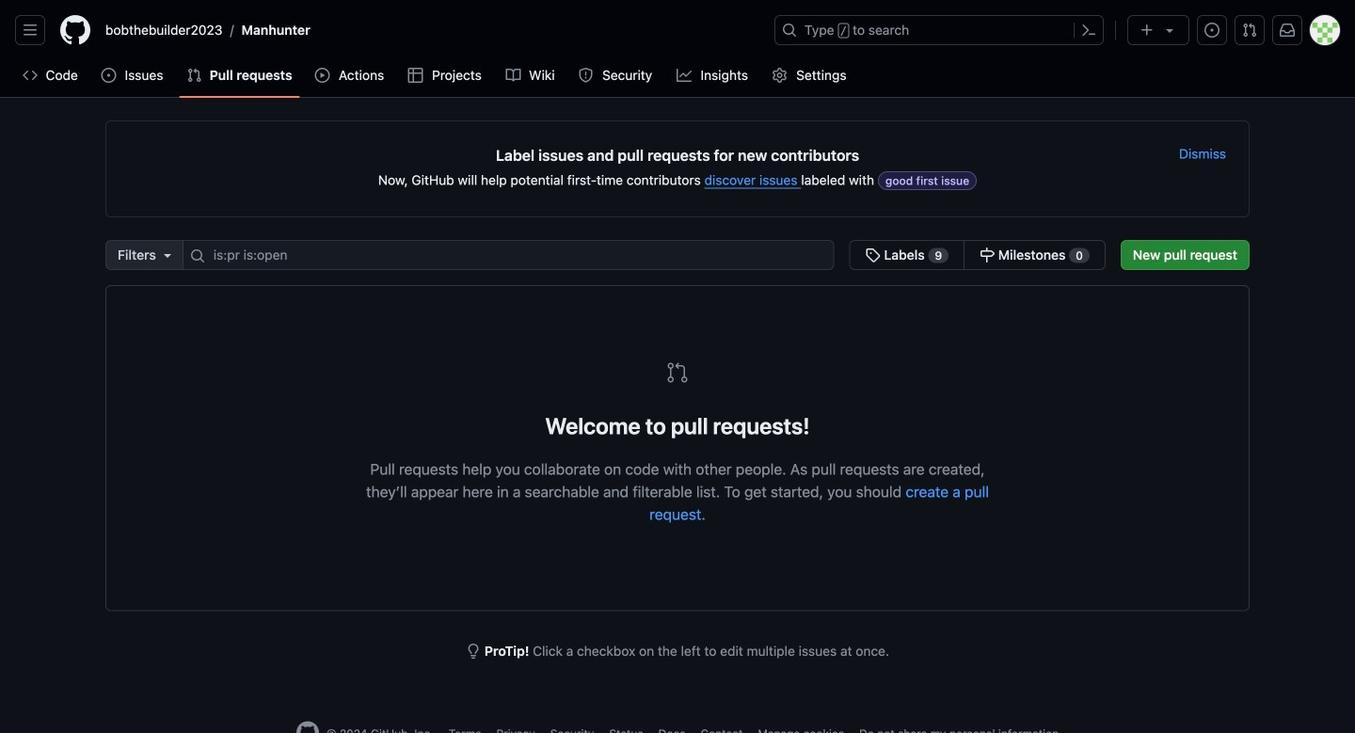 Task type: describe. For each thing, give the bounding box(es) containing it.
git pull request image
[[667, 362, 689, 384]]

command palette image
[[1082, 23, 1097, 38]]

Issues search field
[[182, 240, 835, 270]]

git pull request image for issue opened icon
[[187, 68, 202, 83]]

play image
[[315, 68, 330, 83]]

issue opened image
[[101, 68, 116, 83]]

1 vertical spatial triangle down image
[[160, 248, 175, 263]]

git pull request image for issue opened image
[[1243, 23, 1258, 38]]

0 vertical spatial triangle down image
[[1163, 23, 1178, 38]]

issue element
[[850, 240, 1106, 270]]

issue opened image
[[1205, 23, 1220, 38]]

table image
[[408, 68, 423, 83]]



Task type: vqa. For each thing, say whether or not it's contained in the screenshot.
to
no



Task type: locate. For each thing, give the bounding box(es) containing it.
1 vertical spatial git pull request image
[[187, 68, 202, 83]]

shield image
[[578, 68, 594, 83]]

triangle down image left search image
[[160, 248, 175, 263]]

Search all issues text field
[[182, 240, 835, 270]]

git pull request image left notifications "image" at the top
[[1243, 23, 1258, 38]]

book image
[[506, 68, 521, 83]]

0 horizontal spatial triangle down image
[[160, 248, 175, 263]]

triangle down image
[[1163, 23, 1178, 38], [160, 248, 175, 263]]

search image
[[190, 249, 205, 264]]

1 horizontal spatial git pull request image
[[1243, 23, 1258, 38]]

homepage image
[[296, 722, 319, 733]]

1 horizontal spatial triangle down image
[[1163, 23, 1178, 38]]

code image
[[23, 68, 38, 83]]

0 vertical spatial git pull request image
[[1243, 23, 1258, 38]]

light bulb image
[[466, 644, 481, 659]]

plus image
[[1140, 23, 1155, 38]]

gear image
[[773, 68, 788, 83]]

git pull request image
[[1243, 23, 1258, 38], [187, 68, 202, 83]]

triangle down image right plus 'icon'
[[1163, 23, 1178, 38]]

graph image
[[677, 68, 692, 83]]

None search field
[[105, 240, 1106, 270]]

tag image
[[866, 248, 881, 263]]

list
[[98, 15, 763, 45]]

0 horizontal spatial git pull request image
[[187, 68, 202, 83]]

notifications image
[[1280, 23, 1295, 38]]

milestone image
[[980, 248, 995, 263]]

git pull request image right issue opened icon
[[187, 68, 202, 83]]

homepage image
[[60, 15, 90, 45]]



